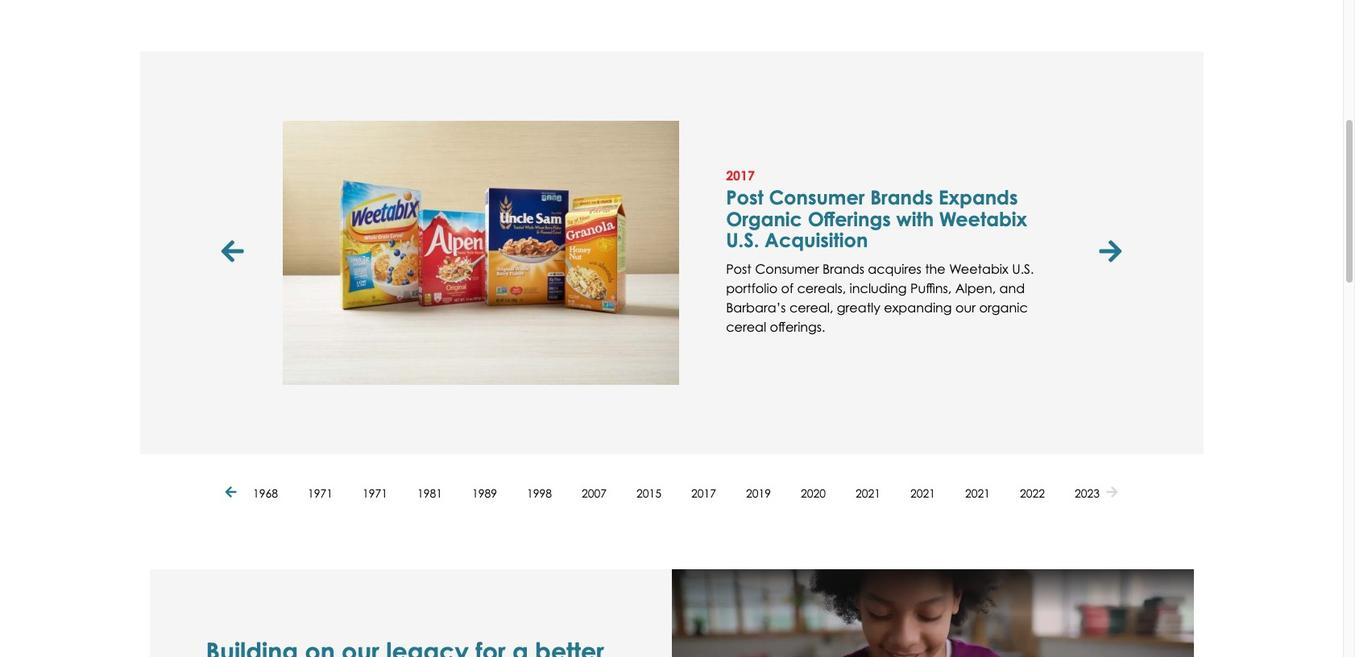 Task type: describe. For each thing, give the bounding box(es) containing it.
cereal
[[726, 319, 767, 335]]

the
[[925, 261, 946, 277]]

expanding
[[884, 300, 952, 316]]

previous image for next image
[[221, 240, 248, 266]]

and
[[1000, 280, 1025, 296]]

consumer inside post consumer brands acquires the weetabix u.s. portfolio of cereals, including puffins, alpen, and barbara's cereal, greatly expanding our organic cereal offerings.
[[755, 261, 819, 277]]

post consumer brands acquires the weetabix u.s. portfolio of cereals, including puffins, alpen, and barbara's cereal, greatly expanding our organic cereal offerings.
[[726, 261, 1034, 335]]

portfolio
[[726, 280, 778, 296]]

cereals,
[[797, 280, 846, 296]]

2019
[[746, 487, 771, 500]]

expands
[[939, 186, 1018, 210]]

puffins,
[[911, 280, 952, 296]]

2 2021 from the left
[[911, 487, 936, 500]]

weetabix inside '2017 post consumer brands expands organic offerings with weetabix u.s. acquisition'
[[940, 207, 1028, 231]]

2020
[[801, 487, 826, 500]]

2017 for 2017 post consumer brands expands organic offerings with weetabix u.s. acquisition
[[726, 168, 755, 184]]

acquisition
[[765, 228, 868, 252]]

1 2021 from the left
[[856, 487, 881, 500]]

organic
[[726, 207, 803, 231]]

weetabix inside post consumer brands acquires the weetabix u.s. portfolio of cereals, including puffins, alpen, and barbara's cereal, greatly expanding our organic cereal offerings.
[[950, 261, 1009, 277]]

offerings.
[[770, 319, 826, 335]]

1989
[[472, 487, 497, 500]]

including
[[850, 280, 907, 296]]

u.s. inside '2017 post consumer brands expands organic offerings with weetabix u.s. acquisition'
[[726, 228, 760, 252]]

2022
[[1020, 487, 1045, 500]]



Task type: locate. For each thing, give the bounding box(es) containing it.
previous image for next icon
[[225, 487, 241, 500]]

post consumer brands acquires weetabix cereals in 2017 image
[[282, 121, 680, 385]]

2017
[[726, 168, 755, 184], [691, 487, 717, 500]]

0 horizontal spatial 2017
[[691, 487, 717, 500]]

brands
[[871, 186, 934, 210], [823, 261, 865, 277]]

2023
[[1075, 487, 1100, 500]]

0 horizontal spatial u.s.
[[726, 228, 760, 252]]

offerings
[[808, 207, 891, 231]]

0 vertical spatial brands
[[871, 186, 934, 210]]

0 vertical spatial weetabix
[[940, 207, 1028, 231]]

post inside post consumer brands acquires the weetabix u.s. portfolio of cereals, including puffins, alpen, and barbara's cereal, greatly expanding our organic cereal offerings.
[[726, 261, 752, 277]]

2 post from the top
[[726, 261, 752, 277]]

2 1971 from the left
[[363, 487, 388, 500]]

1971
[[308, 487, 333, 500], [363, 487, 388, 500]]

1981
[[417, 487, 442, 500]]

barbara's
[[726, 300, 786, 316]]

consumer up of
[[755, 261, 819, 277]]

with
[[897, 207, 934, 231]]

1 vertical spatial post
[[726, 261, 752, 277]]

2007
[[582, 487, 607, 500]]

previous image inside carousel region
[[221, 240, 248, 266]]

2021
[[856, 487, 881, 500], [911, 487, 936, 500], [966, 487, 991, 500]]

consumer
[[769, 186, 865, 210], [755, 261, 819, 277]]

0 horizontal spatial 1971
[[308, 487, 333, 500]]

0 vertical spatial u.s.
[[726, 228, 760, 252]]

post
[[726, 186, 764, 210], [726, 261, 752, 277]]

1 vertical spatial weetabix
[[950, 261, 1009, 277]]

0 horizontal spatial brands
[[823, 261, 865, 277]]

acquires
[[868, 261, 922, 277]]

consumer up acquisition
[[769, 186, 865, 210]]

weetabix up alpen,
[[950, 261, 1009, 277]]

carousel region
[[216, 51, 1127, 454]]

2017 right 2015
[[691, 487, 717, 500]]

weetabix
[[940, 207, 1028, 231], [950, 261, 1009, 277]]

post inside '2017 post consumer brands expands organic offerings with weetabix u.s. acquisition'
[[726, 186, 764, 210]]

2 horizontal spatial 2021
[[966, 487, 991, 500]]

u.s. up and
[[1012, 261, 1034, 277]]

cereal,
[[790, 300, 834, 316]]

our
[[956, 300, 976, 316]]

previous image
[[221, 240, 248, 266], [225, 487, 241, 500]]

2015
[[637, 487, 662, 500]]

0 vertical spatial previous image
[[221, 240, 248, 266]]

2017 for 2017
[[691, 487, 717, 500]]

next image
[[1107, 487, 1118, 500]]

u.s.
[[726, 228, 760, 252], [1012, 261, 1034, 277]]

weetabix right with
[[940, 207, 1028, 231]]

brands up "acquires" at the top right of page
[[871, 186, 934, 210]]

1 vertical spatial consumer
[[755, 261, 819, 277]]

brands inside '2017 post consumer brands expands organic offerings with weetabix u.s. acquisition'
[[871, 186, 934, 210]]

0 vertical spatial 2017
[[726, 168, 755, 184]]

1 vertical spatial 2017
[[691, 487, 717, 500]]

1 horizontal spatial brands
[[871, 186, 934, 210]]

next image
[[1100, 240, 1122, 266]]

1 vertical spatial previous image
[[225, 487, 241, 500]]

u.s. up portfolio
[[726, 228, 760, 252]]

3 2021 from the left
[[966, 487, 991, 500]]

1 vertical spatial brands
[[823, 261, 865, 277]]

1971 right 1968
[[308, 487, 333, 500]]

brands inside post consumer brands acquires the weetabix u.s. portfolio of cereals, including puffins, alpen, and barbara's cereal, greatly expanding our organic cereal offerings.
[[823, 261, 865, 277]]

1 horizontal spatial 2017
[[726, 168, 755, 184]]

1 1971 from the left
[[308, 487, 333, 500]]

1 post from the top
[[726, 186, 764, 210]]

greatly
[[837, 300, 881, 316]]

1998
[[527, 487, 552, 500]]

organic
[[980, 300, 1028, 316]]

0 vertical spatial post
[[726, 186, 764, 210]]

2017 post consumer brands expands organic offerings with weetabix u.s. acquisition
[[726, 168, 1028, 252]]

0 vertical spatial consumer
[[769, 186, 865, 210]]

alpen,
[[956, 280, 996, 296]]

0 horizontal spatial 2021
[[856, 487, 881, 500]]

1 horizontal spatial 2021
[[911, 487, 936, 500]]

brands up cereals,
[[823, 261, 865, 277]]

u.s. inside post consumer brands acquires the weetabix u.s. portfolio of cereals, including puffins, alpen, and barbara's cereal, greatly expanding our organic cereal offerings.
[[1012, 261, 1034, 277]]

2017 inside '2017 post consumer brands expands organic offerings with weetabix u.s. acquisition'
[[726, 168, 755, 184]]

of
[[781, 280, 794, 296]]

consumer inside '2017 post consumer brands expands organic offerings with weetabix u.s. acquisition'
[[769, 186, 865, 210]]

1 horizontal spatial 1971
[[363, 487, 388, 500]]

1 vertical spatial u.s.
[[1012, 261, 1034, 277]]

1968
[[253, 487, 278, 500]]

1 horizontal spatial u.s.
[[1012, 261, 1034, 277]]

1971 left 1981
[[363, 487, 388, 500]]

2017 up organic
[[726, 168, 755, 184]]



Task type: vqa. For each thing, say whether or not it's contained in the screenshot.
the greatly on the top
yes



